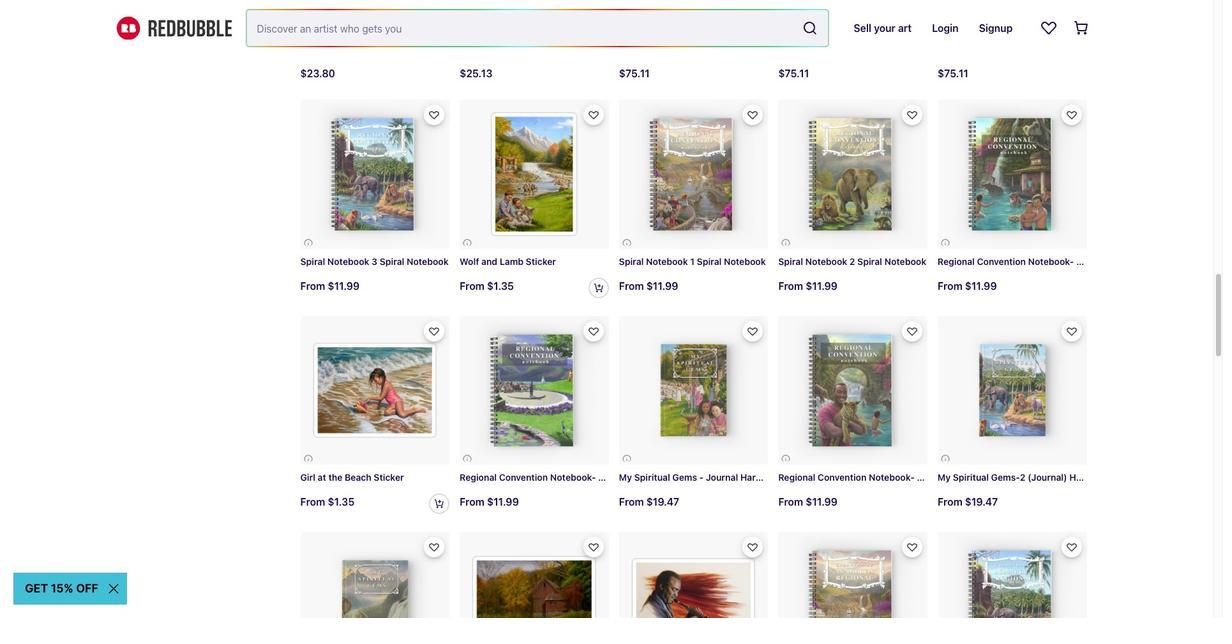 Task type: describe. For each thing, give the bounding box(es) containing it.
convention for regional convention notebook- education  spiral notebook
[[499, 472, 548, 483]]

gems-
[[991, 472, 1020, 483]]

from $19.47 for gems
[[619, 496, 679, 508]]

journal for my spiritual gems - journal hardcover journal
[[788, 472, 820, 483]]

from for spiral notebook 3 spiral notebook
[[300, 280, 325, 292]]

snow tiger canvas print image
[[779, 0, 928, 37]]

from for my spiritual gems-2 (journal) hardcover journal
[[938, 496, 963, 508]]

regional convention notebook- cub spiral notebook
[[779, 472, 1006, 483]]

$19.47 for gems-
[[965, 496, 998, 508]]

convention for regional convention notebook- children in water spiral notebook
[[977, 256, 1026, 267]]

3 $75.11 from the left
[[938, 68, 969, 79]]

beach
[[345, 472, 372, 483]]

1 horizontal spatial 2
[[1020, 472, 1026, 483]]

1 vertical spatial sticker
[[374, 472, 404, 483]]

hardcover for (journal)
[[1070, 472, 1115, 483]]

0 vertical spatial 2
[[850, 256, 855, 267]]

the
[[300, 44, 317, 55]]

girl at the beach sticker
[[300, 472, 404, 483]]

spiral notebook 3 spiral notebook image
[[300, 100, 450, 249]]

snow tiger canvas print
[[779, 44, 883, 55]]

snow
[[779, 44, 802, 55]]

a family in paradise poster image
[[460, 0, 609, 37]]

children
[[1077, 256, 1113, 267]]

my spiritual gems-2 (journal) hardcover journal image
[[938, 316, 1087, 465]]

night
[[658, 44, 681, 55]]

from $11.99 for spiral notebook 2 spiral notebook
[[779, 280, 838, 292]]

journal for my spiritual gems-2 (journal) hardcover journal
[[1117, 472, 1149, 483]]

from $11.99 for spiral notebook 3 spiral notebook
[[300, 280, 360, 292]]

poster
[[548, 44, 576, 55]]

my for my spiritual gems - journal hardcover journal
[[619, 472, 632, 483]]

girl
[[300, 472, 315, 483]]

spiral notebook 2 spiral notebook
[[779, 256, 927, 267]]

$75.11 link
[[938, 0, 1087, 90]]

regional for regional convention notebook- education  spiral notebook
[[460, 472, 497, 483]]

from for spiral notebook 2 spiral notebook
[[779, 280, 803, 292]]

tiger
[[804, 44, 827, 55]]

family
[[468, 44, 496, 55]]

lamb
[[500, 256, 524, 267]]

$75.11 for music
[[619, 68, 650, 79]]

the new scrolls samsung galaxy soft case
[[300, 44, 487, 55]]

$11.99 for spiral notebook 2 spiral notebook
[[806, 280, 838, 292]]

my spiritual gems - journal hardcover journal image
[[619, 316, 768, 465]]

2 print from the left
[[717, 44, 738, 55]]

$1.35 for lamb
[[487, 280, 514, 292]]

and
[[482, 256, 498, 267]]

soft
[[446, 44, 464, 55]]

notebook- for children
[[1028, 256, 1074, 267]]

Search term search field
[[247, 10, 798, 46]]

from $11.99 for regional convention notebook- children in water spiral notebook
[[938, 280, 997, 292]]

$19.47 for gems
[[647, 496, 679, 508]]

ronnie laws sticker image
[[619, 532, 768, 618]]

spiral notebook 1 spiral notebook
[[619, 256, 766, 267]]

regional for regional convention notebook- children in water spiral notebook
[[938, 256, 975, 267]]

1 canvas from the left
[[829, 44, 860, 55]]

water
[[1125, 256, 1149, 267]]

at for girl
[[318, 472, 326, 483]]

0 vertical spatial sticker
[[526, 256, 556, 267]]

cuaderno de notas para la asamblea regional-1 spiral notebook image
[[938, 532, 1087, 618]]

$1.35 for the
[[328, 496, 355, 508]]

music
[[619, 44, 645, 55]]

$11.99 for regional convention notebook- education  spiral notebook
[[487, 496, 519, 508]]

regional convention notebook- children in water spiral notebook image
[[938, 100, 1087, 249]]

0 horizontal spatial in
[[498, 44, 506, 55]]

from for regional convention notebook- cub spiral notebook
[[779, 496, 803, 508]]

$11.99 for regional convention notebook- cub spiral notebook
[[806, 496, 838, 508]]

from for my spiritual gems - journal hardcover journal
[[619, 496, 644, 508]]

cub
[[917, 472, 935, 483]]

regional convention notebook- children in water spiral notebook
[[938, 256, 1221, 267]]

wolf and lamb sticker image
[[460, 100, 609, 249]]



Task type: locate. For each thing, give the bounding box(es) containing it.
sticker right beach
[[374, 472, 404, 483]]

paradise
[[508, 44, 546, 55]]

the
[[328, 472, 343, 483]]

spiral notebook 3 spiral notebook
[[300, 256, 449, 267]]

from $1.35
[[460, 280, 514, 292], [300, 496, 355, 508]]

canvas right tiger at the right top of page
[[829, 44, 860, 55]]

at left the
[[318, 472, 326, 483]]

notebook
[[327, 256, 369, 267], [407, 256, 449, 267], [806, 256, 848, 267], [885, 256, 927, 267], [646, 256, 688, 267], [724, 256, 766, 267], [1179, 256, 1221, 267], [671, 472, 713, 483], [964, 472, 1006, 483]]

from $19.47 down education
[[619, 496, 679, 508]]

in
[[498, 44, 506, 55], [1115, 256, 1123, 267]]

1 horizontal spatial in
[[1115, 256, 1123, 267]]

from for regional convention notebook- children in water spiral notebook
[[938, 280, 963, 292]]

1 horizontal spatial convention
[[818, 472, 867, 483]]

spiritual left gems-
[[953, 472, 989, 483]]

1 journal from the left
[[706, 472, 738, 483]]

0 horizontal spatial hardcover
[[741, 472, 785, 483]]

barn in autumn sticker image
[[460, 532, 609, 618]]

from $11.99 for regional convention notebook- cub spiral notebook
[[779, 496, 838, 508]]

from $1.35 down the
[[300, 496, 355, 508]]

girl at the beach sticker image
[[300, 316, 450, 465]]

1 horizontal spatial journal
[[788, 472, 820, 483]]

my left gems
[[619, 472, 632, 483]]

wolf and lamb sticker
[[460, 256, 556, 267]]

notebook- left education
[[550, 472, 596, 483]]

from $19.47
[[619, 496, 679, 508], [938, 496, 998, 508]]

music at night canvas print
[[619, 44, 738, 55]]

1 horizontal spatial from $1.35
[[460, 280, 514, 292]]

my
[[619, 472, 632, 483], [938, 472, 951, 483]]

spiral notebook 2 spiral notebook image
[[779, 100, 928, 249]]

$1.35 down wolf and lamb sticker
[[487, 280, 514, 292]]

1 vertical spatial in
[[1115, 256, 1123, 267]]

0 horizontal spatial $1.35
[[328, 496, 355, 508]]

hardcover
[[741, 472, 785, 483], [1070, 472, 1115, 483]]

my spiritual gems - journal hardcover journal
[[619, 472, 820, 483]]

$11.99 for spiral notebook 1 spiral notebook
[[647, 280, 678, 292]]

from
[[300, 280, 325, 292], [460, 280, 485, 292], [779, 280, 803, 292], [619, 280, 644, 292], [938, 280, 963, 292], [300, 496, 325, 508], [460, 496, 485, 508], [779, 496, 803, 508], [619, 496, 644, 508], [938, 496, 963, 508]]

0 horizontal spatial canvas
[[683, 44, 715, 55]]

0 vertical spatial at
[[647, 44, 655, 55]]

1 horizontal spatial sticker
[[526, 256, 556, 267]]

2 horizontal spatial notebook-
[[1028, 256, 1074, 267]]

3 journal from the left
[[1117, 472, 1149, 483]]

wolf
[[460, 256, 479, 267]]

canvas right "night"
[[683, 44, 715, 55]]

regional convention notebook- education  spiral notebook
[[460, 472, 713, 483]]

1 $75.11 from the left
[[779, 68, 809, 79]]

a family in paradise poster
[[460, 44, 576, 55]]

from $1.35 down and
[[460, 280, 514, 292]]

1 vertical spatial from $1.35
[[300, 496, 355, 508]]

print
[[863, 44, 883, 55], [717, 44, 738, 55]]

at
[[647, 44, 655, 55], [318, 472, 326, 483]]

0 horizontal spatial $75.11
[[619, 68, 650, 79]]

1 horizontal spatial spiritual
[[953, 472, 989, 483]]

1 $19.47 from the left
[[647, 496, 679, 508]]

0 horizontal spatial regional
[[460, 472, 497, 483]]

sticker right lamb
[[526, 256, 556, 267]]

meal in paradise canvas print image
[[938, 0, 1087, 37]]

spiral
[[300, 256, 325, 267], [380, 256, 404, 267], [779, 256, 803, 267], [858, 256, 882, 267], [619, 256, 644, 267], [697, 256, 722, 267], [1152, 256, 1176, 267], [644, 472, 668, 483], [937, 472, 962, 483]]

2 horizontal spatial convention
[[977, 256, 1026, 267]]

case
[[466, 44, 487, 55]]

2 spiritual from the left
[[953, 472, 989, 483]]

-
[[700, 472, 704, 483]]

1 horizontal spatial canvas
[[829, 44, 860, 55]]

2 canvas from the left
[[683, 44, 715, 55]]

1 horizontal spatial my
[[938, 472, 951, 483]]

from for regional convention notebook- education  spiral notebook
[[460, 496, 485, 508]]

spiritual for gems
[[634, 472, 670, 483]]

1 spiritual from the left
[[634, 472, 670, 483]]

1 horizontal spatial $1.35
[[487, 280, 514, 292]]

in right family
[[498, 44, 506, 55]]

1 horizontal spatial regional
[[779, 472, 816, 483]]

1 print from the left
[[863, 44, 883, 55]]

from $11.99
[[300, 280, 360, 292], [779, 280, 838, 292], [619, 280, 678, 292], [938, 280, 997, 292], [460, 496, 519, 508], [779, 496, 838, 508]]

notebook- for cub
[[869, 472, 915, 483]]

3
[[372, 256, 377, 267]]

scrolls
[[340, 44, 370, 55]]

1 horizontal spatial from $19.47
[[938, 496, 998, 508]]

2 horizontal spatial journal
[[1117, 472, 1149, 483]]

0 horizontal spatial from $1.35
[[300, 496, 355, 508]]

$19.47 down gems
[[647, 496, 679, 508]]

1 horizontal spatial $75.11
[[779, 68, 809, 79]]

spiral notebook 1 spiral notebook image
[[619, 100, 768, 249]]

1 horizontal spatial $19.47
[[965, 496, 998, 508]]

0 vertical spatial from $1.35
[[460, 280, 514, 292]]

2 hardcover from the left
[[1070, 472, 1115, 483]]

$23.80
[[300, 68, 335, 79]]

0 vertical spatial $1.35
[[487, 280, 514, 292]]

spiritual left gems
[[634, 472, 670, 483]]

convention
[[977, 256, 1026, 267], [499, 472, 548, 483], [818, 472, 867, 483]]

2 $75.11 from the left
[[619, 68, 650, 79]]

my right cub
[[938, 472, 951, 483]]

hardcover right (journal)
[[1070, 472, 1115, 483]]

my for my spiritual gems-2 (journal) hardcover journal
[[938, 472, 951, 483]]

canvas
[[829, 44, 860, 55], [683, 44, 715, 55]]

from $1.35 for and
[[460, 280, 514, 292]]

a
[[460, 44, 466, 55]]

at for music
[[647, 44, 655, 55]]

from $11.99 for spiral notebook 1 spiral notebook
[[619, 280, 678, 292]]

0 horizontal spatial 2
[[850, 256, 855, 267]]

0 horizontal spatial sticker
[[374, 472, 404, 483]]

print right "night"
[[717, 44, 738, 55]]

None field
[[247, 10, 828, 46]]

1 vertical spatial at
[[318, 472, 326, 483]]

cuaderno de notas para la asamblea regional-3 spiral notebook image
[[779, 532, 928, 618]]

convention for regional convention notebook- cub spiral notebook
[[818, 472, 867, 483]]

0 horizontal spatial journal
[[706, 472, 738, 483]]

sticker
[[526, 256, 556, 267], [374, 472, 404, 483]]

$11.99 for regional convention notebook- children in water spiral notebook
[[965, 280, 997, 292]]

$1.35
[[487, 280, 514, 292], [328, 496, 355, 508]]

$25.13
[[460, 68, 493, 79]]

$75.11 for snow
[[779, 68, 809, 79]]

1 horizontal spatial print
[[863, 44, 883, 55]]

1
[[690, 256, 695, 267]]

(journal)
[[1028, 472, 1067, 483]]

from $1.35 for at
[[300, 496, 355, 508]]

hardcover for journal
[[741, 472, 785, 483]]

0 horizontal spatial at
[[318, 472, 326, 483]]

gems
[[673, 472, 697, 483]]

$19.47
[[647, 496, 679, 508], [965, 496, 998, 508]]

0 horizontal spatial notebook-
[[550, 472, 596, 483]]

1 hardcover from the left
[[741, 472, 785, 483]]

regional
[[938, 256, 975, 267], [460, 472, 497, 483], [779, 472, 816, 483]]

redbubble logo image
[[117, 16, 231, 40]]

2 $19.47 from the left
[[965, 496, 998, 508]]

1 horizontal spatial hardcover
[[1070, 472, 1115, 483]]

0 horizontal spatial my
[[619, 472, 632, 483]]

spiritual for gems-
[[953, 472, 989, 483]]

1 from $19.47 from the left
[[619, 496, 679, 508]]

1 my from the left
[[619, 472, 632, 483]]

education
[[598, 472, 641, 483]]

1 horizontal spatial notebook-
[[869, 472, 915, 483]]

journal
[[706, 472, 738, 483], [788, 472, 820, 483], [1117, 472, 1149, 483]]

2 journal from the left
[[788, 472, 820, 483]]

2
[[850, 256, 855, 267], [1020, 472, 1026, 483]]

from $19.47 down gems-
[[938, 496, 998, 508]]

2 horizontal spatial $75.11
[[938, 68, 969, 79]]

hardcover right -
[[741, 472, 785, 483]]

$11.99 for spiral notebook 3 spiral notebook
[[328, 280, 360, 292]]

0 horizontal spatial spiritual
[[634, 472, 670, 483]]

from $19.47 for gems-
[[938, 496, 998, 508]]

from $11.99 for regional convention notebook- education  spiral notebook
[[460, 496, 519, 508]]

new
[[319, 44, 338, 55]]

samsung
[[372, 44, 412, 55]]

2 my from the left
[[938, 472, 951, 483]]

notebook-
[[1028, 256, 1074, 267], [550, 472, 596, 483], [869, 472, 915, 483]]

1 vertical spatial $1.35
[[328, 496, 355, 508]]

at left "night"
[[647, 44, 655, 55]]

0 horizontal spatial from $19.47
[[619, 496, 679, 508]]

$19.47 down gems-
[[965, 496, 998, 508]]

from for spiral notebook 1 spiral notebook
[[619, 280, 644, 292]]

regional for regional convention notebook- cub spiral notebook
[[779, 472, 816, 483]]

regional convention notebook- cub spiral notebook image
[[779, 316, 928, 465]]

2 from $19.47 from the left
[[938, 496, 998, 508]]

my spiritual gems-3 (journal) hardcover journal image
[[300, 532, 450, 618]]

$1.35 down the
[[328, 496, 355, 508]]

$75.11
[[779, 68, 809, 79], [619, 68, 650, 79], [938, 68, 969, 79]]

notebook- left cub
[[869, 472, 915, 483]]

1 horizontal spatial at
[[647, 44, 655, 55]]

my spiritual gems-2 (journal) hardcover journal
[[938, 472, 1149, 483]]

0 horizontal spatial convention
[[499, 472, 548, 483]]

galaxy
[[414, 44, 443, 55]]

regional convention notebook- education  spiral notebook image
[[460, 316, 609, 465]]

spiritual
[[634, 472, 670, 483], [953, 472, 989, 483]]

in left the water
[[1115, 256, 1123, 267]]

0 vertical spatial in
[[498, 44, 506, 55]]

1 vertical spatial 2
[[1020, 472, 1026, 483]]

2 horizontal spatial regional
[[938, 256, 975, 267]]

0 horizontal spatial print
[[717, 44, 738, 55]]

notebook- left "children"
[[1028, 256, 1074, 267]]

$11.99
[[328, 280, 360, 292], [806, 280, 838, 292], [647, 280, 678, 292], [965, 280, 997, 292], [487, 496, 519, 508], [806, 496, 838, 508]]

notebook- for education
[[550, 472, 596, 483]]

0 horizontal spatial $19.47
[[647, 496, 679, 508]]

print down 'snow tiger canvas print' image
[[863, 44, 883, 55]]



Task type: vqa. For each thing, say whether or not it's contained in the screenshot.


